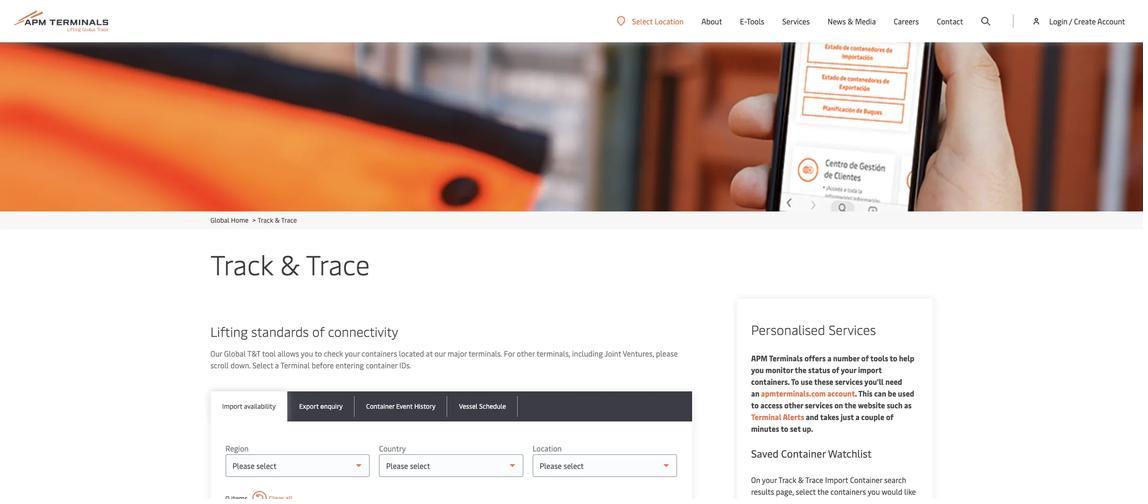 Task type: locate. For each thing, give the bounding box(es) containing it.
to inside apm terminals offers a number of tools to help you monitor the status of your import containers. to use these services you'll need an
[[890, 353, 898, 364]]

careers
[[894, 16, 919, 26]]

your up entering
[[345, 348, 360, 359]]

to
[[315, 348, 322, 359], [890, 353, 898, 364], [751, 400, 759, 411], [781, 424, 789, 434], [751, 499, 759, 499], [777, 499, 784, 499]]

2 horizontal spatial a
[[856, 412, 860, 422]]

1 horizontal spatial and
[[870, 499, 883, 499]]

containers right the select
[[831, 487, 866, 497]]

0 vertical spatial terminal
[[281, 360, 310, 371]]

container event history
[[366, 402, 436, 411]]

contact button
[[937, 0, 963, 42]]

2 horizontal spatial you
[[868, 487, 880, 497]]

to inside and takes just a couple of minutes to set up.
[[781, 424, 789, 434]]

0 vertical spatial watchlist
[[828, 447, 872, 461]]

1 horizontal spatial you
[[751, 365, 764, 375]]

a down tool
[[275, 360, 279, 371]]

your down number
[[841, 365, 857, 375]]

1 vertical spatial import
[[825, 475, 848, 485]]

2 vertical spatial track
[[779, 475, 797, 485]]

0 horizontal spatial containers
[[362, 348, 397, 359]]

region
[[226, 443, 249, 454]]

track right '>'
[[258, 216, 273, 225]]

global left home
[[210, 216, 229, 225]]

2 vertical spatial the
[[818, 487, 829, 497]]

1 horizontal spatial the
[[818, 487, 829, 497]]

ids.
[[399, 360, 411, 371]]

track up the page,
[[779, 475, 797, 485]]

1 horizontal spatial select
[[632, 16, 653, 26]]

other right for
[[517, 348, 535, 359]]

the inside on your track & trace import container search results page, select the containers you would like to save to your container watchlist and click 'sa
[[818, 487, 829, 497]]

standards
[[251, 323, 309, 340]]

services
[[835, 377, 863, 387], [805, 400, 833, 411]]

1 vertical spatial terminal
[[751, 412, 782, 422]]

import availability button
[[210, 392, 287, 422]]

on
[[751, 475, 760, 485]]

terminal inside our global t&t tool allows you to check your containers located at our major terminals. for other terminals, including joint ventures, please scroll down. select a terminal before entering container ids.
[[281, 360, 310, 371]]

saved
[[751, 447, 779, 461]]

0 vertical spatial import
[[222, 402, 242, 411]]

import availability
[[222, 402, 276, 411]]

a right offers
[[828, 353, 832, 364]]

to left set at right bottom
[[781, 424, 789, 434]]

the up to
[[795, 365, 807, 375]]

this
[[858, 388, 873, 399]]

1 horizontal spatial a
[[828, 353, 832, 364]]

apm
[[751, 353, 768, 364]]

you right allows
[[301, 348, 313, 359]]

watchlist
[[828, 447, 872, 461], [837, 499, 868, 499]]

0 vertical spatial services
[[782, 16, 810, 26]]

>
[[253, 216, 256, 225]]

track down home
[[210, 245, 273, 283]]

a
[[828, 353, 832, 364], [275, 360, 279, 371], [856, 412, 860, 422]]

global home link
[[210, 216, 249, 225]]

need
[[886, 377, 902, 387]]

1 vertical spatial other
[[784, 400, 803, 411]]

a inside our global t&t tool allows you to check your containers located at our major terminals. for other terminals, including joint ventures, please scroll down. select a terminal before entering container ids.
[[275, 360, 279, 371]]

terminal down allows
[[281, 360, 310, 371]]

1 horizontal spatial other
[[784, 400, 803, 411]]

and inside on your track & trace import container search results page, select the containers you would like to save to your container watchlist and click 'sa
[[870, 499, 883, 499]]

1 horizontal spatial terminal
[[751, 412, 782, 422]]

a inside and takes just a couple of minutes to set up.
[[856, 412, 860, 422]]

connectivity
[[328, 323, 398, 340]]

2 vertical spatial you
[[868, 487, 880, 497]]

you down apm
[[751, 365, 764, 375]]

1 vertical spatial the
[[845, 400, 857, 411]]

0 vertical spatial trace
[[281, 216, 297, 225]]

apmterminals.com account
[[760, 388, 855, 399]]

other up alerts
[[784, 400, 803, 411]]

0 horizontal spatial select
[[253, 360, 273, 371]]

to left help
[[890, 353, 898, 364]]

to inside our global t&t tool allows you to check your containers located at our major terminals. for other terminals, including joint ventures, please scroll down. select a terminal before entering container ids.
[[315, 348, 322, 359]]

location
[[655, 16, 684, 26], [533, 443, 562, 454]]

0 vertical spatial location
[[655, 16, 684, 26]]

0 horizontal spatial trace
[[281, 216, 297, 225]]

a inside apm terminals offers a number of tools to help you monitor the status of your import containers. to use these services you'll need an
[[828, 353, 832, 364]]

number
[[833, 353, 860, 364]]

import down saved container watchlist
[[825, 475, 848, 485]]

the inside apm terminals offers a number of tools to help you monitor the status of your import containers. to use these services you'll need an
[[795, 365, 807, 375]]

to up before
[[315, 348, 322, 359]]

1 horizontal spatial trace
[[306, 245, 370, 283]]

1 vertical spatial containers
[[831, 487, 866, 497]]

services right the tools at the right of the page
[[782, 16, 810, 26]]

the
[[795, 365, 807, 375], [845, 400, 857, 411], [818, 487, 829, 497]]

1 vertical spatial select
[[253, 360, 273, 371]]

the right on
[[845, 400, 857, 411]]

watchlist left click
[[837, 499, 868, 499]]

1 vertical spatial services
[[805, 400, 833, 411]]

import left availability
[[222, 402, 242, 411]]

import inside button
[[222, 402, 242, 411]]

0 horizontal spatial import
[[222, 402, 242, 411]]

services
[[782, 16, 810, 26], [829, 321, 876, 339]]

be
[[888, 388, 896, 399]]

container event history button
[[354, 392, 447, 422]]

0 horizontal spatial terminal
[[281, 360, 310, 371]]

the right the select
[[818, 487, 829, 497]]

container
[[366, 402, 395, 411], [781, 447, 826, 461], [850, 475, 883, 485], [803, 499, 835, 499]]

as
[[904, 400, 912, 411]]

containers up container
[[362, 348, 397, 359]]

lifting
[[210, 323, 248, 340]]

use
[[801, 377, 813, 387]]

1 horizontal spatial services
[[835, 377, 863, 387]]

1 vertical spatial you
[[751, 365, 764, 375]]

0 horizontal spatial services
[[805, 400, 833, 411]]

/
[[1069, 16, 1072, 26]]

watchlist inside on your track & trace import container search results page, select the containers you would like to save to your container watchlist and click 'sa
[[837, 499, 868, 499]]

2 vertical spatial trace
[[806, 475, 823, 485]]

other
[[517, 348, 535, 359], [784, 400, 803, 411]]

2 horizontal spatial trace
[[806, 475, 823, 485]]

of up check at the bottom left of page
[[312, 323, 325, 340]]

0 vertical spatial select
[[632, 16, 653, 26]]

terminals.
[[469, 348, 502, 359]]

1 horizontal spatial import
[[825, 475, 848, 485]]

& inside dropdown button
[[848, 16, 853, 26]]

scroll
[[210, 360, 229, 371]]

media
[[855, 16, 876, 26]]

0 vertical spatial services
[[835, 377, 863, 387]]

0 vertical spatial containers
[[362, 348, 397, 359]]

and takes just a couple of minutes to set up.
[[751, 412, 894, 434]]

down.
[[231, 360, 251, 371]]

other inside . this can be used to access other services on the website such as terminal alerts
[[784, 400, 803, 411]]

of
[[312, 323, 325, 340], [862, 353, 869, 364], [832, 365, 840, 375], [886, 412, 894, 422]]

0 horizontal spatial other
[[517, 348, 535, 359]]

and up up.
[[806, 412, 819, 422]]

of inside and takes just a couple of minutes to set up.
[[886, 412, 894, 422]]

1 vertical spatial watchlist
[[837, 499, 868, 499]]

minutes
[[751, 424, 779, 434]]

used
[[898, 388, 914, 399]]

terminal up minutes
[[751, 412, 782, 422]]

and inside and takes just a couple of minutes to set up.
[[806, 412, 819, 422]]

access
[[761, 400, 783, 411]]

joint
[[605, 348, 621, 359]]

global inside our global t&t tool allows you to check your containers located at our major terminals. for other terminals, including joint ventures, please scroll down. select a terminal before entering container ids.
[[224, 348, 246, 359]]

terminal
[[281, 360, 310, 371], [751, 412, 782, 422]]

apm terminals offers a number of tools to help you monitor the status of your import containers. to use these services you'll need an
[[751, 353, 915, 399]]

0 horizontal spatial the
[[795, 365, 807, 375]]

1 vertical spatial location
[[533, 443, 562, 454]]

1 vertical spatial and
[[870, 499, 883, 499]]

tool
[[262, 348, 276, 359]]

about button
[[702, 0, 722, 42]]

0 vertical spatial track
[[258, 216, 273, 225]]

1 vertical spatial services
[[829, 321, 876, 339]]

news
[[828, 16, 846, 26]]

tt image
[[0, 42, 1143, 212]]

containers inside on your track & trace import container search results page, select the containers you would like to save to your container watchlist and click 'sa
[[831, 487, 866, 497]]

the inside . this can be used to access other services on the website such as terminal alerts
[[845, 400, 857, 411]]

and left click
[[870, 499, 883, 499]]

services up number
[[829, 321, 876, 339]]

select
[[632, 16, 653, 26], [253, 360, 273, 371]]

about
[[702, 16, 722, 26]]

services up .
[[835, 377, 863, 387]]

export еnquiry
[[299, 402, 343, 411]]

of down 'such'
[[886, 412, 894, 422]]

1 horizontal spatial containers
[[831, 487, 866, 497]]

you left 'would'
[[868, 487, 880, 497]]

container left 'event'
[[366, 402, 395, 411]]

0 horizontal spatial and
[[806, 412, 819, 422]]

the for number
[[795, 365, 807, 375]]

a right just
[[856, 412, 860, 422]]

&
[[848, 16, 853, 26], [275, 216, 280, 225], [280, 245, 300, 283], [798, 475, 804, 485]]

watchlist up on your track & trace import container search results page, select the containers you would like to save to your container watchlist and click 'sa
[[828, 447, 872, 461]]

0 vertical spatial you
[[301, 348, 313, 359]]

please
[[656, 348, 678, 359]]

2 horizontal spatial the
[[845, 400, 857, 411]]

& inside on your track & trace import container search results page, select the containers you would like to save to your container watchlist and click 'sa
[[798, 475, 804, 485]]

1 vertical spatial global
[[224, 348, 246, 359]]

trace
[[281, 216, 297, 225], [306, 245, 370, 283], [806, 475, 823, 485]]

0 vertical spatial the
[[795, 365, 807, 375]]

such
[[887, 400, 903, 411]]

.
[[855, 388, 857, 399]]

0 horizontal spatial a
[[275, 360, 279, 371]]

global up down.
[[224, 348, 246, 359]]

1 horizontal spatial services
[[829, 321, 876, 339]]

your down the page,
[[786, 499, 801, 499]]

0 vertical spatial and
[[806, 412, 819, 422]]

to inside . this can be used to access other services on the website such as terminal alerts
[[751, 400, 759, 411]]

0 vertical spatial other
[[517, 348, 535, 359]]

login / create account link
[[1032, 0, 1125, 42]]

your
[[345, 348, 360, 359], [841, 365, 857, 375], [762, 475, 777, 485], [786, 499, 801, 499]]

t&t
[[247, 348, 260, 359]]

of up import
[[862, 353, 869, 364]]

services up takes
[[805, 400, 833, 411]]

1 horizontal spatial location
[[655, 16, 684, 26]]

0 horizontal spatial you
[[301, 348, 313, 359]]

home
[[231, 216, 249, 225]]

tab list
[[210, 392, 692, 422]]

global
[[210, 216, 229, 225], [224, 348, 246, 359]]

export
[[299, 402, 319, 411]]

our
[[210, 348, 222, 359]]

to down an
[[751, 400, 759, 411]]



Task type: describe. For each thing, give the bounding box(es) containing it.
global home > track & trace
[[210, 216, 297, 225]]

set
[[790, 424, 801, 434]]

track inside on your track & trace import container search results page, select the containers you would like to save to your container watchlist and click 'sa
[[779, 475, 797, 485]]

personalised services
[[751, 321, 876, 339]]

еnquiry
[[320, 402, 343, 411]]

1 vertical spatial trace
[[306, 245, 370, 283]]

status
[[808, 365, 830, 375]]

1 vertical spatial track
[[210, 245, 273, 283]]

apmterminals.com
[[761, 388, 826, 399]]

a for tools
[[828, 353, 832, 364]]

of down number
[[832, 365, 840, 375]]

select location button
[[617, 16, 684, 26]]

container down the select
[[803, 499, 835, 499]]

e-tools button
[[740, 0, 765, 42]]

check
[[324, 348, 343, 359]]

services inside . this can be used to access other services on the website such as terminal alerts
[[805, 400, 833, 411]]

our global t&t tool allows you to check your containers located at our major terminals. for other terminals, including joint ventures, please scroll down. select a terminal before entering container ids.
[[210, 348, 678, 371]]

couple
[[861, 412, 885, 422]]

like
[[904, 487, 916, 497]]

other inside our global t&t tool allows you to check your containers located at our major terminals. for other terminals, including joint ventures, please scroll down. select a terminal before entering container ids.
[[517, 348, 535, 359]]

for
[[504, 348, 515, 359]]

event
[[396, 402, 413, 411]]

saved container watchlist
[[751, 447, 872, 461]]

on your track & trace import container search results page, select the containers you would like to save to your container watchlist and click 'sa
[[751, 475, 918, 499]]

vessel
[[459, 402, 478, 411]]

careers button
[[894, 0, 919, 42]]

just
[[841, 412, 854, 422]]

allows
[[278, 348, 299, 359]]

tools
[[871, 353, 888, 364]]

create
[[1074, 16, 1096, 26]]

your inside our global t&t tool allows you to check your containers located at our major terminals. for other terminals, including joint ventures, please scroll down. select a terminal before entering container ids.
[[345, 348, 360, 359]]

import
[[858, 365, 882, 375]]

select
[[796, 487, 816, 497]]

news & media
[[828, 16, 876, 26]]

an
[[751, 388, 760, 399]]

your inside apm terminals offers a number of tools to help you monitor the status of your import containers. to use these services you'll need an
[[841, 365, 857, 375]]

the for trace
[[818, 487, 829, 497]]

0 vertical spatial global
[[210, 216, 229, 225]]

terminals,
[[537, 348, 570, 359]]

import inside on your track & trace import container search results page, select the containers you would like to save to your container watchlist and click 'sa
[[825, 475, 848, 485]]

offers
[[805, 353, 826, 364]]

you'll
[[865, 377, 884, 387]]

monitor
[[766, 365, 793, 375]]

availability
[[244, 402, 276, 411]]

terminal alerts link
[[751, 412, 804, 422]]

country
[[379, 443, 406, 454]]

page,
[[776, 487, 794, 497]]

a for minutes
[[856, 412, 860, 422]]

you inside our global t&t tool allows you to check your containers located at our major terminals. for other terminals, including joint ventures, please scroll down. select a terminal before entering container ids.
[[301, 348, 313, 359]]

container down up.
[[781, 447, 826, 461]]

including
[[572, 348, 603, 359]]

help
[[899, 353, 915, 364]]

terminals
[[769, 353, 803, 364]]

select location
[[632, 16, 684, 26]]

schedule
[[479, 402, 506, 411]]

to down the page,
[[777, 499, 784, 499]]

apmterminals.com account link
[[760, 388, 855, 399]]

our
[[435, 348, 446, 359]]

terminal inside . this can be used to access other services on the website such as terminal alerts
[[751, 412, 782, 422]]

e-tools
[[740, 16, 765, 26]]

tools
[[747, 16, 765, 26]]

alerts
[[783, 412, 804, 422]]

select inside our global t&t tool allows you to check your containers located at our major terminals. for other terminals, including joint ventures, please scroll down. select a terminal before entering container ids.
[[253, 360, 273, 371]]

containers inside our global t&t tool allows you to check your containers located at our major terminals. for other terminals, including joint ventures, please scroll down. select a terminal before entering container ids.
[[362, 348, 397, 359]]

before
[[312, 360, 334, 371]]

results
[[751, 487, 774, 497]]

these
[[814, 377, 834, 387]]

news & media button
[[828, 0, 876, 42]]

to down "results"
[[751, 499, 759, 499]]

track & trace
[[210, 245, 370, 283]]

0 horizontal spatial location
[[533, 443, 562, 454]]

personalised
[[751, 321, 825, 339]]

major
[[448, 348, 467, 359]]

containers.
[[751, 377, 790, 387]]

export еnquiry button
[[287, 392, 354, 422]]

entering
[[336, 360, 364, 371]]

at
[[426, 348, 433, 359]]

can
[[874, 388, 886, 399]]

container up 'would'
[[850, 475, 883, 485]]

services button
[[782, 0, 810, 42]]

up.
[[803, 424, 813, 434]]

lifting standards of connectivity
[[210, 323, 398, 340]]

services inside apm terminals offers a number of tools to help you monitor the status of your import containers. to use these services you'll need an
[[835, 377, 863, 387]]

ventures,
[[623, 348, 654, 359]]

you inside apm terminals offers a number of tools to help you monitor the status of your import containers. to use these services you'll need an
[[751, 365, 764, 375]]

your up "results"
[[762, 475, 777, 485]]

you inside on your track & trace import container search results page, select the containers you would like to save to your container watchlist and click 'sa
[[868, 487, 880, 497]]

search
[[884, 475, 906, 485]]

trace inside on your track & trace import container search results page, select the containers you would like to save to your container watchlist and click 'sa
[[806, 475, 823, 485]]

container inside "button"
[[366, 402, 395, 411]]

tab list containing import availability
[[210, 392, 692, 422]]

0 horizontal spatial services
[[782, 16, 810, 26]]

e-
[[740, 16, 747, 26]]

account
[[1098, 16, 1125, 26]]

account
[[828, 388, 855, 399]]

history
[[414, 402, 436, 411]]

takes
[[820, 412, 839, 422]]

click
[[885, 499, 900, 499]]

save
[[760, 499, 775, 499]]

vessel schedule
[[459, 402, 506, 411]]

would
[[882, 487, 903, 497]]

vessel schedule button
[[447, 392, 518, 422]]

container
[[366, 360, 398, 371]]

login / create account
[[1049, 16, 1125, 26]]



Task type: vqa. For each thing, say whether or not it's contained in the screenshot.
carrier to the middle
no



